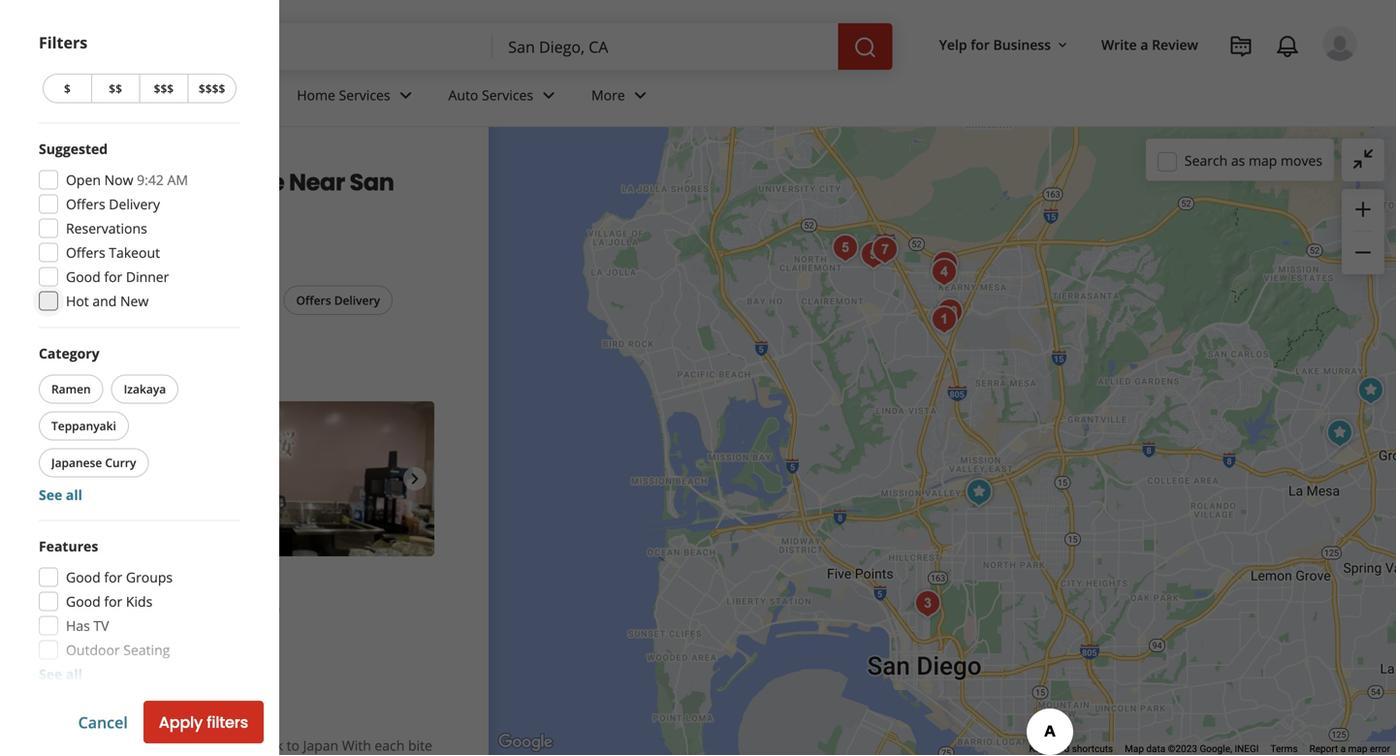 Task type: vqa. For each thing, say whether or not it's contained in the screenshot.
"16 chevron down v2" image associated with Countries
no



Task type: locate. For each thing, give the bounding box(es) containing it.
report a map error link
[[1310, 744, 1391, 755]]

yelp left 16 chevron right v2 image at the top left
[[39, 150, 64, 166]]

map
[[1249, 151, 1278, 169], [1349, 744, 1368, 755]]

am for closed until 11:00 am
[[180, 660, 201, 679]]

for for business
[[971, 35, 990, 54]]

0 horizontal spatial services
[[339, 86, 390, 104]]

kids
[[126, 593, 153, 611]]

see up 16 locally owned v2 image
[[39, 665, 62, 684]]

None search field
[[147, 23, 893, 70]]

0 vertical spatial am
[[167, 171, 188, 189]]

24 chevron down v2 image inside auto services link
[[537, 84, 561, 107]]

yelp for business
[[939, 35, 1051, 54]]

yakyudori image
[[926, 245, 965, 284]]

owned down 11:00
[[135, 683, 178, 702]]

2 see from the top
[[39, 665, 62, 684]]

am down university heights
[[180, 660, 201, 679]]

& down women-owned & operated
[[175, 707, 184, 725]]

0 vertical spatial delivery
[[109, 195, 160, 213]]

diego,
[[39, 197, 112, 230]]

1 vertical spatial owned
[[128, 707, 171, 725]]

more
[[592, 86, 625, 104]]

16 chevron down v2 image
[[1055, 38, 1071, 53]]

yelp inside button
[[939, 35, 968, 54]]

services
[[339, 86, 390, 104], [482, 86, 533, 104]]

keyboard
[[1029, 744, 1070, 755]]

10
[[87, 166, 110, 199]]

24 chevron down v2 image
[[394, 84, 418, 107]]

search
[[1185, 151, 1228, 169]]

good up all
[[66, 268, 101, 286]]

operated up took
[[188, 707, 246, 725]]

banbu sushi bar & grill image
[[1321, 414, 1360, 453]]

1 horizontal spatial a
[[1341, 744, 1346, 755]]

okan diner image
[[866, 231, 905, 270]]

1 vertical spatial &
[[175, 707, 184, 725]]

offers delivery inside button
[[296, 292, 380, 308]]

teppanyaki
[[51, 418, 116, 434]]

1 vertical spatial map
[[1349, 744, 1368, 755]]

terms
[[1271, 744, 1298, 755]]

good down features
[[66, 568, 101, 587]]

a for write
[[1141, 35, 1149, 54]]

1 horizontal spatial services
[[482, 86, 533, 104]]

1 vertical spatial japanese
[[51, 455, 102, 471]]

1 all from the top
[[66, 486, 82, 504]]

1 vertical spatial see all
[[39, 665, 82, 684]]

back
[[254, 737, 283, 755]]

hatsuzakura image
[[960, 473, 999, 512], [960, 473, 999, 512]]

info icon image
[[259, 684, 274, 700], [259, 684, 274, 700], [252, 707, 267, 723], [252, 707, 267, 723]]

ee nami tonkatsu izakaya image
[[826, 229, 865, 268]]

outdoor seating
[[66, 641, 170, 660]]

see all down outdoor
[[39, 665, 82, 684]]

0 vertical spatial see
[[39, 486, 62, 504]]

1 see all button from the top
[[39, 486, 82, 504]]

2 services from the left
[[482, 86, 533, 104]]

auto
[[449, 86, 479, 104]]

map for moves
[[1249, 151, 1278, 169]]

1 vertical spatial all
[[66, 665, 82, 684]]

restaurants right $$
[[163, 86, 239, 104]]

am for open now 9:42 am
[[167, 171, 188, 189]]

yelp for yelp for business
[[939, 35, 968, 54]]

tv
[[94, 617, 109, 635]]

all down outdoor
[[66, 665, 82, 684]]

0 vertical spatial a
[[1141, 35, 1149, 54]]

24 chevron down v2 image inside 'more' link
[[629, 84, 652, 107]]

2 24 chevron down v2 image from the left
[[629, 84, 652, 107]]

narumi sushi image
[[1352, 371, 1391, 410]]

for
[[971, 35, 990, 54], [104, 268, 122, 286], [104, 568, 122, 587], [104, 593, 122, 611]]

for left business
[[971, 35, 990, 54]]

restaurants inside business categories element
[[163, 86, 239, 104]]

0 horizontal spatial map
[[1249, 151, 1278, 169]]

zoom in image
[[1352, 198, 1375, 221]]

24 chevron down v2 image right more
[[629, 84, 652, 107]]

$ button
[[43, 74, 91, 103]]

group containing features
[[39, 537, 241, 684]]

until
[[110, 660, 139, 679]]

suggested
[[39, 140, 108, 158]]

auto services link
[[433, 70, 576, 126]]

1 services from the left
[[339, 86, 390, 104]]

groups
[[126, 568, 173, 587]]

owned down women-owned & operated
[[128, 707, 171, 725]]

services right auto
[[482, 86, 533, 104]]

a right write
[[1141, 35, 1149, 54]]

see all button down outdoor
[[39, 665, 82, 684]]

offers delivery button
[[284, 286, 393, 315]]

am
[[167, 171, 188, 189], [180, 660, 201, 679]]

0 vertical spatial japanese
[[169, 166, 285, 199]]

japanese inside button
[[51, 455, 102, 471]]

with
[[342, 737, 371, 755]]

all for features
[[66, 665, 82, 684]]

1 vertical spatial yelp
[[39, 150, 64, 166]]

hot and new
[[66, 292, 149, 310]]

yelp left business
[[939, 35, 968, 54]]

offers inside button
[[296, 292, 331, 308]]

1 vertical spatial see all button
[[39, 665, 82, 684]]

0 vertical spatial offers delivery
[[66, 195, 160, 213]]

1 vertical spatial a
[[1341, 744, 1346, 755]]

3 good from the top
[[66, 593, 101, 611]]

owned for women-
[[135, 683, 178, 702]]

japanese link
[[62, 630, 122, 649]]

user actions element
[[924, 24, 1385, 144]]

0 vertical spatial operated
[[195, 683, 253, 702]]

1 see all from the top
[[39, 486, 82, 504]]

write a review link
[[1094, 27, 1207, 62]]

business
[[994, 35, 1051, 54]]

0 horizontal spatial yelp
[[39, 150, 64, 166]]

this
[[135, 737, 158, 755]]

0 vertical spatial yelp
[[939, 35, 968, 54]]

2 vertical spatial good
[[66, 593, 101, 611]]

filters group
[[39, 286, 397, 316]]

$$
[[109, 80, 122, 97]]

0 horizontal spatial 24 chevron down v2 image
[[537, 84, 561, 107]]

1 horizontal spatial yelp
[[939, 35, 968, 54]]

all for category
[[66, 486, 82, 504]]

16 chevron right v2 image
[[72, 151, 87, 167]]

see left previous icon
[[39, 486, 62, 504]]

san
[[350, 166, 394, 199]]

restaurants link
[[147, 70, 281, 126], [95, 150, 166, 166]]

restaurants
[[163, 86, 239, 104], [95, 150, 166, 166]]

for up good for kids
[[104, 568, 122, 587]]

japanese for japanese curry
[[51, 455, 102, 471]]

for down 'offers takeout'
[[104, 268, 122, 286]]

yelp for business button
[[932, 27, 1078, 62]]

$$$ button
[[139, 74, 187, 103]]

0 vertical spatial see all button
[[39, 486, 82, 504]]

japanese for japanese
[[66, 631, 118, 647]]

1 vertical spatial operated
[[188, 707, 246, 725]]

0 vertical spatial map
[[1249, 151, 1278, 169]]

0 horizontal spatial a
[[1141, 35, 1149, 54]]

good for good for groups
[[66, 568, 101, 587]]

japan
[[303, 737, 339, 755]]

hitokuchi image
[[925, 253, 964, 292]]

see for category
[[39, 486, 62, 504]]

write
[[1102, 35, 1137, 54]]

1 vertical spatial restaurants link
[[95, 150, 166, 166]]

& for locally
[[175, 707, 184, 725]]

inegi
[[1235, 744, 1259, 755]]

kitakata ramen ban nai - san diego image
[[931, 293, 970, 332]]

1 24 chevron down v2 image from the left
[[537, 84, 561, 107]]

closed
[[62, 660, 107, 679]]

sort:
[[39, 238, 68, 257]]

4.2 (163 reviews)
[[175, 599, 280, 618]]

delivery
[[109, 195, 160, 213], [334, 292, 380, 308]]

16 locally owned v2 image
[[62, 709, 78, 724]]

a inside write a review link
[[1141, 35, 1149, 54]]

university
[[130, 631, 193, 649]]

1 horizontal spatial 24 chevron down v2 image
[[629, 84, 652, 107]]

ramen
[[51, 381, 91, 397]]

0 vertical spatial restaurants link
[[147, 70, 281, 126]]

for down good for groups
[[104, 593, 122, 611]]

operated up filters
[[195, 683, 253, 702]]

more link
[[576, 70, 668, 126]]

0 vertical spatial owned
[[135, 683, 178, 702]]

2 vertical spatial offers
[[296, 292, 331, 308]]

see all button down japanese curry button
[[39, 486, 82, 504]]

2 good from the top
[[66, 568, 101, 587]]

sponsored
[[39, 348, 123, 369]]

2 see all button from the top
[[39, 665, 82, 684]]

see all for features
[[39, 665, 82, 684]]

1 good from the top
[[66, 268, 101, 286]]

1 vertical spatial delivery
[[334, 292, 380, 308]]

& up apply in the left bottom of the page
[[182, 683, 192, 702]]

home
[[297, 86, 335, 104]]

notifications image
[[1276, 35, 1300, 58]]

map left 'error'
[[1349, 744, 1368, 755]]

0 vertical spatial good
[[66, 268, 101, 286]]

24 chevron down v2 image right auto services at the left top of page
[[537, 84, 561, 107]]

1 vertical spatial offers delivery
[[296, 292, 380, 308]]

1 horizontal spatial offers delivery
[[296, 292, 380, 308]]

restaurants up open now 9:42 am
[[95, 150, 166, 166]]

2 all from the top
[[66, 665, 82, 684]]

features
[[39, 537, 98, 556]]

locally owned & operated
[[81, 707, 246, 725]]

offers
[[66, 195, 105, 213], [66, 243, 105, 262], [296, 292, 331, 308]]

1 vertical spatial good
[[66, 568, 101, 587]]

good up has tv
[[66, 593, 101, 611]]

1 vertical spatial see
[[39, 665, 62, 684]]

yelp link
[[39, 150, 64, 166]]

,
[[128, 737, 131, 755]]

all
[[79, 292, 93, 308]]

$$$$ button
[[187, 74, 237, 103]]

outdoor
[[66, 641, 120, 660]]

error
[[1370, 744, 1391, 755]]

1 see from the top
[[39, 486, 62, 504]]

11:00
[[142, 660, 177, 679]]

1 vertical spatial offers
[[66, 243, 105, 262]]

services for auto services
[[482, 86, 533, 104]]

map right 'as'
[[1249, 151, 1278, 169]]

0 vertical spatial all
[[66, 486, 82, 504]]

1 horizontal spatial delivery
[[334, 292, 380, 308]]

new
[[120, 292, 149, 310]]

0 vertical spatial offers
[[66, 195, 105, 213]]

1 horizontal spatial map
[[1349, 744, 1368, 755]]

see all button
[[39, 486, 82, 504], [39, 665, 82, 684]]

2 see all from the top
[[39, 665, 82, 684]]

0 vertical spatial see all
[[39, 486, 82, 504]]

a right "report" at the right bottom of the page
[[1341, 744, 1346, 755]]

open
[[66, 171, 101, 189]]

write a review
[[1102, 35, 1199, 54]]

all down japanese curry button
[[66, 486, 82, 504]]

see all down japanese curry button
[[39, 486, 82, 504]]

for for kids
[[104, 593, 122, 611]]

good for good for kids
[[66, 593, 101, 611]]

0 vertical spatial restaurants
[[163, 86, 239, 104]]

services left 24 chevron down v2 image
[[339, 86, 390, 104]]

services for home services
[[339, 86, 390, 104]]

for inside yelp for business button
[[971, 35, 990, 54]]

am right 9:42
[[167, 171, 188, 189]]

hatsuzakura link
[[62, 567, 186, 594]]

2 vertical spatial japanese
[[66, 631, 118, 647]]

best
[[114, 166, 165, 199]]

1 vertical spatial restaurants
[[95, 150, 166, 166]]

google,
[[1200, 744, 1233, 755]]

japanese inside "button"
[[66, 631, 118, 647]]

©2023
[[1168, 744, 1198, 755]]

a for report
[[1341, 744, 1346, 755]]

japanese button
[[62, 630, 122, 649]]

24 chevron down v2 image for auto services
[[537, 84, 561, 107]]

group
[[39, 139, 241, 312], [1342, 189, 1385, 274], [35, 344, 241, 505], [39, 537, 241, 684]]

24 chevron down v2 image
[[537, 84, 561, 107], [629, 84, 652, 107]]

0 vertical spatial &
[[182, 683, 192, 702]]

1 vertical spatial am
[[180, 660, 201, 679]]

yelp
[[939, 35, 968, 54], [39, 150, 64, 166]]



Task type: describe. For each thing, give the bounding box(es) containing it.
shortcuts
[[1072, 744, 1114, 755]]

results
[[126, 348, 183, 369]]

see all button for features
[[39, 665, 82, 684]]

24 chevron down v2 image for more
[[629, 84, 652, 107]]

4.2 star rating image
[[62, 601, 167, 620]]

near
[[289, 166, 345, 199]]

(163
[[197, 599, 225, 618]]

operated for locally owned & operated
[[188, 707, 246, 725]]

collapse map image
[[1352, 147, 1375, 171]]

see all for category
[[39, 486, 82, 504]]

$$$
[[154, 80, 174, 97]]

previous image
[[70, 467, 93, 491]]

ramen button
[[39, 375, 103, 404]]

took
[[198, 737, 226, 755]]

yakitori taisho image
[[854, 236, 893, 274]]

slideshow element
[[62, 401, 435, 557]]

see for features
[[39, 665, 62, 684]]

delivery inside button
[[334, 292, 380, 308]]

reviews)
[[228, 599, 280, 618]]

next image
[[403, 467, 427, 491]]

seating
[[123, 641, 170, 660]]

map region
[[436, 0, 1397, 756]]

offers takeout
[[66, 243, 160, 262]]

has tv
[[66, 617, 109, 635]]

keyboard shortcuts button
[[1029, 743, 1114, 756]]

apply filters
[[159, 712, 248, 734]]

google image
[[494, 730, 558, 756]]

locally
[[81, 707, 124, 725]]

izakaya button
[[111, 375, 179, 404]]

place
[[161, 737, 195, 755]]

projects image
[[1230, 35, 1253, 58]]

good for dinner
[[66, 268, 169, 286]]

open now 9:42 am
[[66, 171, 188, 189]]

& for women-
[[182, 683, 192, 702]]

business categories element
[[147, 70, 1358, 126]]

auto services
[[449, 86, 533, 104]]

neighborhoods group
[[39, 716, 241, 756]]

group containing suggested
[[39, 139, 241, 312]]

dinner
[[126, 268, 169, 286]]

to
[[287, 737, 300, 755]]

home services
[[297, 86, 390, 104]]

owned for locally
[[128, 707, 171, 725]]

good for kids
[[66, 593, 153, 611]]

each
[[375, 737, 405, 755]]

4.2
[[175, 599, 194, 618]]

map for error
[[1349, 744, 1368, 755]]

terms link
[[1271, 744, 1298, 755]]

"10/10
[[83, 737, 124, 755]]

zoom out image
[[1352, 241, 1375, 264]]

all button
[[43, 286, 105, 316]]

wa dining okan image
[[925, 301, 964, 339]]

heights
[[197, 631, 245, 649]]

apply
[[159, 712, 203, 734]]

search as map moves
[[1185, 151, 1323, 169]]

good for groups
[[66, 568, 173, 587]]

$$ button
[[91, 74, 139, 103]]

filters
[[207, 712, 248, 734]]

yelp for yelp link
[[39, 150, 64, 166]]

category
[[39, 344, 100, 363]]

hot
[[66, 292, 89, 310]]

report
[[1310, 744, 1339, 755]]

women-
[[81, 683, 135, 702]]

bite
[[408, 737, 432, 755]]

california
[[116, 197, 231, 230]]

neighborhoods
[[39, 717, 143, 735]]

apply filters button
[[143, 701, 264, 744]]

women-owned & operated
[[81, 683, 253, 702]]

me
[[230, 737, 250, 755]]

for for dinner
[[104, 268, 122, 286]]

has
[[66, 617, 90, 635]]

$$$$
[[199, 80, 225, 97]]

9:42
[[137, 171, 164, 189]]

cancel
[[78, 712, 128, 733]]

report a map error
[[1310, 744, 1391, 755]]

operated for women-owned & operated
[[195, 683, 253, 702]]

good for good for dinner
[[66, 268, 101, 286]]

"10/10 , this place took me back to japan with each bite
[[83, 737, 432, 756]]

reservations
[[66, 219, 147, 238]]

closed until 11:00 am
[[62, 660, 201, 679]]

see all button for category
[[39, 486, 82, 504]]

and
[[92, 292, 117, 310]]

search image
[[854, 36, 877, 59]]

data
[[1147, 744, 1166, 755]]

japanese inside top 10 best japanese near san diego, california
[[169, 166, 285, 199]]

$
[[64, 80, 71, 97]]

map data ©2023 google, inegi
[[1125, 744, 1259, 755]]

16 filter v2 image
[[55, 294, 71, 309]]

takeout
[[109, 243, 160, 262]]

top 10 best japanese near san diego, california
[[39, 166, 394, 230]]

curry
[[105, 455, 136, 471]]

group containing category
[[35, 344, 241, 505]]

0 horizontal spatial delivery
[[109, 195, 160, 213]]

hatsuzakura
[[62, 567, 186, 594]]

now
[[104, 171, 133, 189]]

0 horizontal spatial offers delivery
[[66, 195, 160, 213]]

azuki sushi image
[[909, 585, 948, 624]]

for for groups
[[104, 568, 122, 587]]

izakaya
[[124, 381, 166, 397]]

japanese curry button
[[39, 449, 149, 478]]

home services link
[[281, 70, 433, 126]]

as
[[1232, 151, 1246, 169]]



